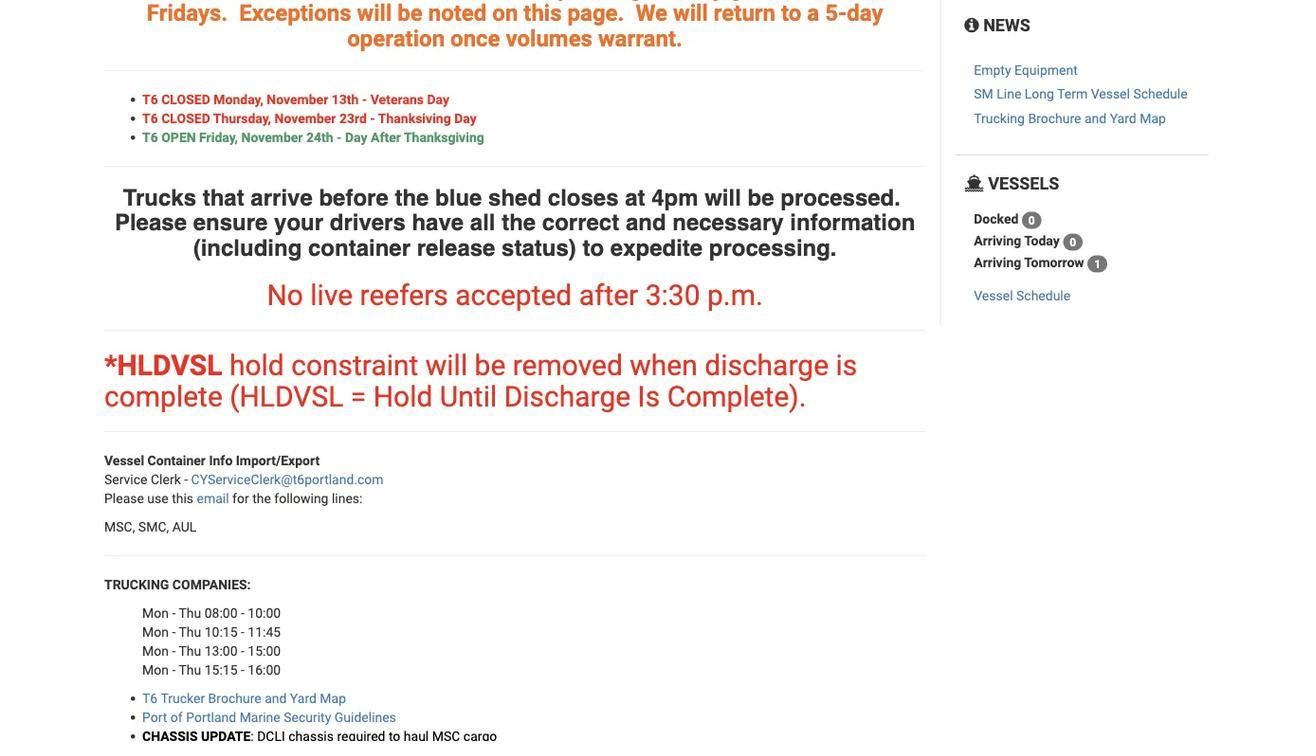 Task type: locate. For each thing, give the bounding box(es) containing it.
1 vertical spatial november
[[275, 110, 336, 126]]

will down reefers
[[426, 349, 468, 382]]

the right for
[[253, 491, 271, 507]]

0 vertical spatial day
[[427, 91, 450, 107]]

1 vertical spatial schedule
[[1017, 288, 1071, 304]]

0 horizontal spatial a
[[648, 0, 661, 2]]

yard
[[1111, 110, 1137, 126], [290, 691, 317, 707]]

be inside the port of portland terminal 6 is now operating a 4-day gate, closed on fridays.  exceptions will be noted on this page.  we will return to a 5-day operation once volumes warrant.
[[398, 0, 423, 27]]

2 t6 from the top
[[142, 110, 158, 126]]

schedule down tomorrow
[[1017, 288, 1071, 304]]

docked 0 arriving today 0 arriving tomorrow 1
[[975, 212, 1101, 271]]

reefers
[[360, 278, 449, 312]]

0 vertical spatial brochure
[[1029, 110, 1082, 126]]

0
[[1029, 214, 1036, 227], [1070, 236, 1077, 249]]

day up thanksiving
[[427, 91, 450, 107]]

accepted
[[456, 278, 572, 312]]

1 horizontal spatial yard
[[1111, 110, 1137, 126]]

service
[[104, 472, 148, 488]]

will inside trucks that arrive before the blue shed closes at 4pm will be processed. please ensure your drivers have all the correct and necessary information (including container release status) to expedite processing.
[[705, 185, 742, 211]]

vessel schedule link
[[975, 288, 1071, 304]]

be inside hold constraint will be removed when discharge is complete (hldvsl = hold until discharge is complete).
[[475, 349, 506, 382]]

2 horizontal spatial and
[[1085, 110, 1107, 126]]

import/export
[[236, 453, 320, 469]]

1 horizontal spatial a
[[808, 0, 820, 27]]

and inside trucks that arrive before the blue shed closes at 4pm will be processed. please ensure your drivers have all the correct and necessary information (including container release status) to expedite processing.
[[626, 210, 667, 236]]

(including
[[193, 235, 302, 261]]

0 vertical spatial and
[[1085, 110, 1107, 126]]

vessel up service
[[104, 453, 144, 469]]

port right the on the left
[[190, 0, 234, 2]]

0 up tomorrow
[[1070, 236, 1077, 249]]

a left the 5-
[[808, 0, 820, 27]]

november
[[267, 91, 328, 107], [275, 110, 336, 126], [241, 129, 303, 145]]

yard up security
[[290, 691, 317, 707]]

1 vertical spatial this
[[172, 491, 194, 507]]

thu left 10:15
[[179, 625, 201, 640]]

be left noted
[[398, 0, 423, 27]]

complete
[[104, 380, 223, 414]]

and right correct
[[626, 210, 667, 236]]

4pm
[[652, 185, 699, 211]]

brochure down long
[[1029, 110, 1082, 126]]

- left 10:15
[[172, 625, 176, 640]]

1 vertical spatial brochure
[[208, 691, 262, 707]]

0 horizontal spatial on
[[493, 0, 518, 27]]

- right 08:00
[[241, 606, 245, 621]]

day up thanksgiving
[[455, 110, 477, 126]]

1 vertical spatial vessel
[[975, 288, 1014, 304]]

t6 trucker brochure and yard map link
[[142, 691, 346, 707]]

for
[[233, 491, 249, 507]]

schedule inside empty equipment sm line long term vessel schedule trucking brochure and yard map
[[1134, 86, 1188, 102]]

of inside t6 trucker brochure and yard map port of portland marine security guidelines
[[171, 710, 183, 726]]

portland down trucker
[[186, 710, 236, 726]]

0 vertical spatial yard
[[1111, 110, 1137, 126]]

removed
[[513, 349, 623, 382]]

of right the on the left
[[239, 0, 260, 2]]

trucks
[[123, 185, 196, 211]]

this right 'once'
[[524, 0, 562, 27]]

be up processing.
[[748, 185, 775, 211]]

1 vertical spatial please
[[104, 491, 144, 507]]

will right 4pm on the top
[[705, 185, 742, 211]]

port inside the port of portland terminal 6 is now operating a 4-day gate, closed on fridays.  exceptions will be noted on this page.  we will return to a 5-day operation once volumes warrant.
[[190, 0, 234, 2]]

0 vertical spatial schedule
[[1134, 86, 1188, 102]]

thu left 13:00
[[179, 644, 201, 659]]

of down trucker
[[171, 710, 183, 726]]

map up security
[[320, 691, 346, 707]]

portland
[[266, 0, 354, 2], [186, 710, 236, 726]]

0 horizontal spatial portland
[[186, 710, 236, 726]]

*hldvsl
[[104, 349, 222, 382]]

- right clerk
[[184, 472, 188, 488]]

brochure inside empty equipment sm line long term vessel schedule trucking brochure and yard map
[[1029, 110, 1082, 126]]

2 vertical spatial and
[[265, 691, 287, 707]]

port down trucker
[[142, 710, 167, 726]]

when
[[630, 349, 698, 382]]

gate,
[[730, 0, 781, 2]]

1 vertical spatial of
[[171, 710, 183, 726]]

is right discharge
[[836, 349, 858, 382]]

0 horizontal spatial and
[[265, 691, 287, 707]]

0 horizontal spatial the
[[253, 491, 271, 507]]

and down "sm line long term vessel schedule" link
[[1085, 110, 1107, 126]]

1 horizontal spatial on
[[860, 0, 886, 2]]

will right we
[[674, 0, 708, 27]]

portland up operation
[[266, 0, 354, 2]]

ship image
[[965, 174, 985, 191]]

0 horizontal spatial of
[[171, 710, 183, 726]]

this inside the vessel container info import/export service clerk - cyserviceclerk@t6portland.com please use this email for the following lines:
[[172, 491, 194, 507]]

5-
[[825, 0, 847, 27]]

1 horizontal spatial this
[[524, 0, 562, 27]]

at
[[625, 185, 646, 211]]

day
[[688, 0, 725, 2], [847, 0, 884, 27]]

0 vertical spatial 0
[[1029, 214, 1036, 227]]

the right all
[[502, 210, 536, 236]]

0 vertical spatial this
[[524, 0, 562, 27]]

- down trucking companies:
[[172, 606, 176, 621]]

return
[[714, 0, 776, 27]]

necessary
[[673, 210, 784, 236]]

0 horizontal spatial this
[[172, 491, 194, 507]]

closes
[[548, 185, 619, 211]]

0 vertical spatial arriving
[[975, 234, 1022, 249]]

- up trucker
[[172, 663, 176, 678]]

0 horizontal spatial be
[[398, 0, 423, 27]]

0 vertical spatial of
[[239, 0, 260, 2]]

1 horizontal spatial day
[[847, 0, 884, 27]]

- right '24th'
[[337, 129, 342, 145]]

thu up trucker
[[179, 663, 201, 678]]

vessel down docked 0 arriving today 0 arriving tomorrow 1
[[975, 288, 1014, 304]]

hold constraint will be removed when discharge is complete (hldvsl = hold until discharge is complete).
[[104, 349, 858, 414]]

2 vertical spatial vessel
[[104, 453, 144, 469]]

use
[[147, 491, 169, 507]]

1 vertical spatial portland
[[186, 710, 236, 726]]

1 vertical spatial arriving
[[975, 255, 1022, 271]]

4 mon from the top
[[142, 663, 169, 678]]

complete).
[[668, 380, 807, 414]]

please inside trucks that arrive before the blue shed closes at 4pm will be processed. please ensure your drivers have all the correct and necessary information (including container release status) to expedite processing.
[[115, 210, 187, 236]]

1 horizontal spatial day
[[427, 91, 450, 107]]

brochure inside t6 trucker brochure and yard map port of portland marine security guidelines
[[208, 691, 262, 707]]

0 vertical spatial closed
[[161, 91, 210, 107]]

today
[[1025, 234, 1060, 249]]

and up the port of portland marine security guidelines link
[[265, 691, 287, 707]]

t6 left trucker
[[142, 691, 158, 707]]

1 day from the left
[[688, 0, 725, 2]]

blue
[[436, 185, 482, 211]]

arriving down the docked
[[975, 234, 1022, 249]]

closed
[[161, 91, 210, 107], [161, 110, 210, 126]]

2 a from the left
[[808, 0, 820, 27]]

0 vertical spatial map
[[1140, 110, 1167, 126]]

trucking
[[975, 110, 1025, 126]]

0 horizontal spatial map
[[320, 691, 346, 707]]

1 horizontal spatial and
[[626, 210, 667, 236]]

1 vertical spatial is
[[836, 349, 858, 382]]

please down service
[[104, 491, 144, 507]]

to right gate,
[[782, 0, 802, 27]]

1 thu from the top
[[179, 606, 201, 621]]

1 horizontal spatial schedule
[[1134, 86, 1188, 102]]

11:45
[[248, 625, 281, 640]]

6
[[455, 0, 468, 2]]

2 horizontal spatial day
[[455, 110, 477, 126]]

- right 10:15
[[241, 625, 245, 640]]

0 horizontal spatial day
[[345, 129, 368, 145]]

the left blue
[[395, 185, 429, 211]]

1 horizontal spatial vessel
[[975, 288, 1014, 304]]

and inside t6 trucker brochure and yard map port of portland marine security guidelines
[[265, 691, 287, 707]]

brochure
[[1029, 110, 1082, 126], [208, 691, 262, 707]]

0 horizontal spatial yard
[[290, 691, 317, 707]]

mon
[[142, 606, 169, 621], [142, 625, 169, 640], [142, 644, 169, 659], [142, 663, 169, 678]]

trucking
[[104, 577, 169, 593]]

information
[[791, 210, 916, 236]]

2 vertical spatial be
[[475, 349, 506, 382]]

0 up "today"
[[1029, 214, 1036, 227]]

1 closed from the top
[[161, 91, 210, 107]]

the
[[395, 185, 429, 211], [502, 210, 536, 236], [253, 491, 271, 507]]

0 vertical spatial is
[[474, 0, 491, 2]]

- right 13th
[[362, 91, 367, 107]]

4 thu from the top
[[179, 663, 201, 678]]

is right 6
[[474, 0, 491, 2]]

brochure up the marine
[[208, 691, 262, 707]]

13:00
[[205, 644, 238, 659]]

vessel right term
[[1092, 86, 1131, 102]]

and
[[1085, 110, 1107, 126], [626, 210, 667, 236], [265, 691, 287, 707]]

msc,
[[104, 519, 135, 535]]

0 horizontal spatial is
[[474, 0, 491, 2]]

0 horizontal spatial to
[[583, 235, 604, 261]]

0 horizontal spatial brochure
[[208, 691, 262, 707]]

1 horizontal spatial map
[[1140, 110, 1167, 126]]

arriving up vessel schedule link
[[975, 255, 1022, 271]]

to
[[782, 0, 802, 27], [583, 235, 604, 261]]

4 t6 from the top
[[142, 691, 158, 707]]

0 horizontal spatial day
[[688, 0, 725, 2]]

to up after
[[583, 235, 604, 261]]

info circle image
[[965, 16, 980, 33]]

2 mon from the top
[[142, 625, 169, 640]]

map inside empty equipment sm line long term vessel schedule trucking brochure and yard map
[[1140, 110, 1167, 126]]

news
[[980, 15, 1031, 35]]

yard down "sm line long term vessel schedule" link
[[1111, 110, 1137, 126]]

1 vertical spatial 0
[[1070, 236, 1077, 249]]

1 vertical spatial and
[[626, 210, 667, 236]]

please left that
[[115, 210, 187, 236]]

1 vertical spatial be
[[748, 185, 775, 211]]

sm line long term vessel schedule link
[[975, 86, 1188, 102]]

please
[[115, 210, 187, 236], [104, 491, 144, 507]]

day down the 23rd
[[345, 129, 368, 145]]

4-
[[666, 0, 688, 2]]

thursday,
[[213, 110, 271, 126]]

mon - thu 08:00 - 10:00 mon - thu 10:15 - 11:45 mon - thu 13:00 - 15:00 mon - thu 15:15 - 16:00
[[142, 606, 281, 678]]

2 horizontal spatial be
[[748, 185, 775, 211]]

and inside empty equipment sm line long term vessel schedule trucking brochure and yard map
[[1085, 110, 1107, 126]]

security
[[284, 710, 331, 726]]

0 vertical spatial port
[[190, 0, 234, 2]]

0 horizontal spatial port
[[142, 710, 167, 726]]

t6 left open
[[142, 129, 158, 145]]

1 horizontal spatial is
[[836, 349, 858, 382]]

vessel inside the vessel container info import/export service clerk - cyserviceclerk@t6portland.com please use this email for the following lines:
[[104, 453, 144, 469]]

email
[[197, 491, 229, 507]]

0 vertical spatial portland
[[266, 0, 354, 2]]

2 thu from the top
[[179, 625, 201, 640]]

a left 4-
[[648, 0, 661, 2]]

2 horizontal spatial vessel
[[1092, 86, 1131, 102]]

0 vertical spatial be
[[398, 0, 423, 27]]

map down "sm line long term vessel schedule" link
[[1140, 110, 1167, 126]]

23rd
[[340, 110, 367, 126]]

- left 13:00
[[172, 644, 176, 659]]

1 horizontal spatial port
[[190, 0, 234, 2]]

1 vertical spatial to
[[583, 235, 604, 261]]

vessel container info import/export service clerk - cyserviceclerk@t6portland.com please use this email for the following lines:
[[104, 453, 384, 507]]

1 vertical spatial port
[[142, 710, 167, 726]]

-
[[362, 91, 367, 107], [370, 110, 375, 126], [337, 129, 342, 145], [184, 472, 188, 488], [172, 606, 176, 621], [241, 606, 245, 621], [172, 625, 176, 640], [241, 625, 245, 640], [172, 644, 176, 659], [241, 644, 245, 659], [172, 663, 176, 678], [241, 663, 245, 678]]

t6 left monday,
[[142, 91, 158, 107]]

will
[[357, 0, 392, 27], [674, 0, 708, 27], [705, 185, 742, 211], [426, 349, 468, 382]]

correct
[[542, 210, 620, 236]]

1 horizontal spatial of
[[239, 0, 260, 2]]

0 horizontal spatial schedule
[[1017, 288, 1071, 304]]

t6 up trucks in the left of the page
[[142, 110, 158, 126]]

0 vertical spatial please
[[115, 210, 187, 236]]

1 horizontal spatial brochure
[[1029, 110, 1082, 126]]

on right 6
[[493, 0, 518, 27]]

this
[[524, 0, 562, 27], [172, 491, 194, 507]]

1 horizontal spatial be
[[475, 349, 506, 382]]

vessel inside empty equipment sm line long term vessel schedule trucking brochure and yard map
[[1092, 86, 1131, 102]]

warrant.
[[599, 25, 683, 52]]

0 horizontal spatial vessel
[[104, 453, 144, 469]]

schedule
[[1134, 86, 1188, 102], [1017, 288, 1071, 304]]

this right use
[[172, 491, 194, 507]]

be inside trucks that arrive before the blue shed closes at 4pm will be processed. please ensure your drivers have all the correct and necessary information (including container release status) to expedite processing.
[[748, 185, 775, 211]]

1 vertical spatial map
[[320, 691, 346, 707]]

0 vertical spatial to
[[782, 0, 802, 27]]

arrive
[[251, 185, 313, 211]]

1 horizontal spatial portland
[[266, 0, 354, 2]]

friday,
[[199, 129, 238, 145]]

thu down trucking companies:
[[179, 606, 201, 621]]

arriving
[[975, 234, 1022, 249], [975, 255, 1022, 271]]

schedule right term
[[1134, 86, 1188, 102]]

is
[[474, 0, 491, 2], [836, 349, 858, 382]]

0 vertical spatial vessel
[[1092, 86, 1131, 102]]

veterans
[[371, 91, 424, 107]]

smc,
[[138, 519, 169, 535]]

the inside the vessel container info import/export service clerk - cyserviceclerk@t6portland.com please use this email for the following lines:
[[253, 491, 271, 507]]

vessel for vessel container info import/export service clerk - cyserviceclerk@t6portland.com please use this email for the following lines:
[[104, 453, 144, 469]]

portland inside t6 trucker brochure and yard map port of portland marine security guidelines
[[186, 710, 236, 726]]

1 horizontal spatial to
[[782, 0, 802, 27]]

on right the 5-
[[860, 0, 886, 2]]

yard inside empty equipment sm line long term vessel schedule trucking brochure and yard map
[[1111, 110, 1137, 126]]

be down accepted at the left of page
[[475, 349, 506, 382]]

1 vertical spatial day
[[455, 110, 477, 126]]

operating
[[545, 0, 643, 2]]

1 vertical spatial yard
[[290, 691, 317, 707]]

1
[[1095, 258, 1101, 271]]

1 vertical spatial closed
[[161, 110, 210, 126]]



Task type: describe. For each thing, give the bounding box(es) containing it.
info
[[209, 453, 233, 469]]

thanksiving
[[378, 110, 451, 126]]

2 horizontal spatial the
[[502, 210, 536, 236]]

2 vertical spatial november
[[241, 129, 303, 145]]

1 arriving from the top
[[975, 234, 1022, 249]]

exceptions
[[239, 0, 352, 27]]

16:00
[[248, 663, 281, 678]]

after
[[579, 278, 639, 312]]

tomorrow
[[1025, 255, 1085, 271]]

hold
[[374, 380, 433, 414]]

no
[[267, 278, 303, 312]]

15:00
[[248, 644, 281, 659]]

guidelines
[[335, 710, 396, 726]]

2 day from the left
[[847, 0, 884, 27]]

please inside the vessel container info import/export service clerk - cyserviceclerk@t6portland.com please use this email for the following lines:
[[104, 491, 144, 507]]

vessel schedule
[[975, 288, 1071, 304]]

following
[[274, 491, 329, 507]]

closed
[[787, 0, 854, 2]]

0 horizontal spatial 0
[[1029, 214, 1036, 227]]

release
[[417, 235, 496, 261]]

2 arriving from the top
[[975, 255, 1022, 271]]

10:00
[[248, 606, 281, 621]]

container
[[148, 453, 206, 469]]

3 mon from the top
[[142, 644, 169, 659]]

(hldvsl
[[230, 380, 344, 414]]

port of portland marine security guidelines link
[[142, 710, 396, 726]]

trucks that arrive before the blue shed closes at 4pm will be processed. please ensure your drivers have all the correct and necessary information (including container release status) to expedite processing.
[[115, 185, 916, 261]]

will inside hold constraint will be removed when discharge is complete (hldvsl = hold until discharge is complete).
[[426, 349, 468, 382]]

before
[[319, 185, 389, 211]]

empty equipment link
[[975, 62, 1078, 78]]

this inside the port of portland terminal 6 is now operating a 4-day gate, closed on fridays.  exceptions will be noted on this page.  we will return to a 5-day operation once volumes warrant.
[[524, 0, 562, 27]]

vessels
[[985, 173, 1060, 193]]

thanksgiving
[[404, 129, 485, 145]]

will right exceptions
[[357, 0, 392, 27]]

have
[[412, 210, 464, 236]]

1 a from the left
[[648, 0, 661, 2]]

p.m.
[[708, 278, 764, 312]]

- left "16:00"
[[241, 663, 245, 678]]

cyserviceclerk@t6portland.com
[[191, 472, 384, 488]]

is inside the port of portland terminal 6 is now operating a 4-day gate, closed on fridays.  exceptions will be noted on this page.  we will return to a 5-day operation once volumes warrant.
[[474, 0, 491, 2]]

t6 inside t6 trucker brochure and yard map port of portland marine security guidelines
[[142, 691, 158, 707]]

2 vertical spatial day
[[345, 129, 368, 145]]

- inside the vessel container info import/export service clerk - cyserviceclerk@t6portland.com please use this email for the following lines:
[[184, 472, 188, 488]]

port inside t6 trucker brochure and yard map port of portland marine security guidelines
[[142, 710, 167, 726]]

t6 closed monday, november 13th - veterans day t6 closed thursday, november 23rd - thanksiving day t6 open friday, november 24th - day after thanksgiving
[[142, 91, 485, 145]]

msc, smc, aul
[[104, 519, 197, 535]]

t6 trucker brochure and yard map port of portland marine security guidelines
[[142, 691, 396, 726]]

1 on from the left
[[493, 0, 518, 27]]

trucking brochure and yard map link
[[975, 110, 1167, 126]]

hold
[[230, 349, 284, 382]]

trucker
[[161, 691, 205, 707]]

equipment
[[1015, 62, 1078, 78]]

3 thu from the top
[[179, 644, 201, 659]]

2 closed from the top
[[161, 110, 210, 126]]

clerk
[[151, 472, 181, 488]]

discharge
[[705, 349, 829, 382]]

- right 13:00
[[241, 644, 245, 659]]

empty
[[975, 62, 1012, 78]]

the port of portland terminal 6 is now operating a 4-day gate, closed on fridays.  exceptions will be noted on this page.  we will return to a 5-day operation once volumes warrant.
[[145, 0, 886, 52]]

of inside the port of portland terminal 6 is now operating a 4-day gate, closed on fridays.  exceptions will be noted on this page.  we will return to a 5-day operation once volumes warrant.
[[239, 0, 260, 2]]

marine
[[240, 710, 281, 726]]

0 vertical spatial november
[[267, 91, 328, 107]]

noted
[[429, 0, 487, 27]]

10:15
[[205, 625, 238, 640]]

to inside trucks that arrive before the blue shed closes at 4pm will be processed. please ensure your drivers have all the correct and necessary information (including container release status) to expedite processing.
[[583, 235, 604, 261]]

1 horizontal spatial 0
[[1070, 236, 1077, 249]]

status)
[[502, 235, 577, 261]]

the
[[145, 0, 184, 2]]

no live reefers accepted after 3:30 p.m.
[[267, 278, 764, 312]]

to inside the port of portland terminal 6 is now operating a 4-day gate, closed on fridays.  exceptions will be noted on this page.  we will return to a 5-day operation once volumes warrant.
[[782, 0, 802, 27]]

map inside t6 trucker brochure and yard map port of portland marine security guidelines
[[320, 691, 346, 707]]

volumes
[[506, 25, 593, 52]]

13th
[[332, 91, 359, 107]]

is inside hold constraint will be removed when discharge is complete (hldvsl = hold until discharge is complete).
[[836, 349, 858, 382]]

vessel for vessel schedule
[[975, 288, 1014, 304]]

is
[[638, 380, 661, 414]]

2 on from the left
[[860, 0, 886, 2]]

long
[[1025, 86, 1055, 102]]

1 mon from the top
[[142, 606, 169, 621]]

3:30
[[646, 278, 701, 312]]

that
[[203, 185, 244, 211]]

after
[[371, 129, 401, 145]]

sm
[[975, 86, 994, 102]]

- right the 23rd
[[370, 110, 375, 126]]

email link
[[197, 491, 229, 507]]

operation
[[347, 25, 445, 52]]

3 t6 from the top
[[142, 129, 158, 145]]

all
[[470, 210, 496, 236]]

aul
[[172, 519, 197, 535]]

drivers
[[330, 210, 406, 236]]

expedite
[[611, 235, 703, 261]]

discharge
[[504, 380, 631, 414]]

portland inside the port of portland terminal 6 is now operating a 4-day gate, closed on fridays.  exceptions will be noted on this page.  we will return to a 5-day operation once volumes warrant.
[[266, 0, 354, 2]]

we
[[636, 0, 668, 27]]

empty equipment sm line long term vessel schedule trucking brochure and yard map
[[975, 62, 1188, 126]]

terminal
[[359, 0, 449, 2]]

container
[[308, 235, 411, 261]]

=
[[351, 380, 366, 414]]

processing.
[[709, 235, 837, 261]]

your
[[274, 210, 324, 236]]

yard inside t6 trucker brochure and yard map port of portland marine security guidelines
[[290, 691, 317, 707]]

once
[[451, 25, 500, 52]]

docked
[[975, 212, 1019, 227]]

1 horizontal spatial the
[[395, 185, 429, 211]]

line
[[997, 86, 1022, 102]]

1 t6 from the top
[[142, 91, 158, 107]]

24th
[[306, 129, 334, 145]]



Task type: vqa. For each thing, say whether or not it's contained in the screenshot.
signed
no



